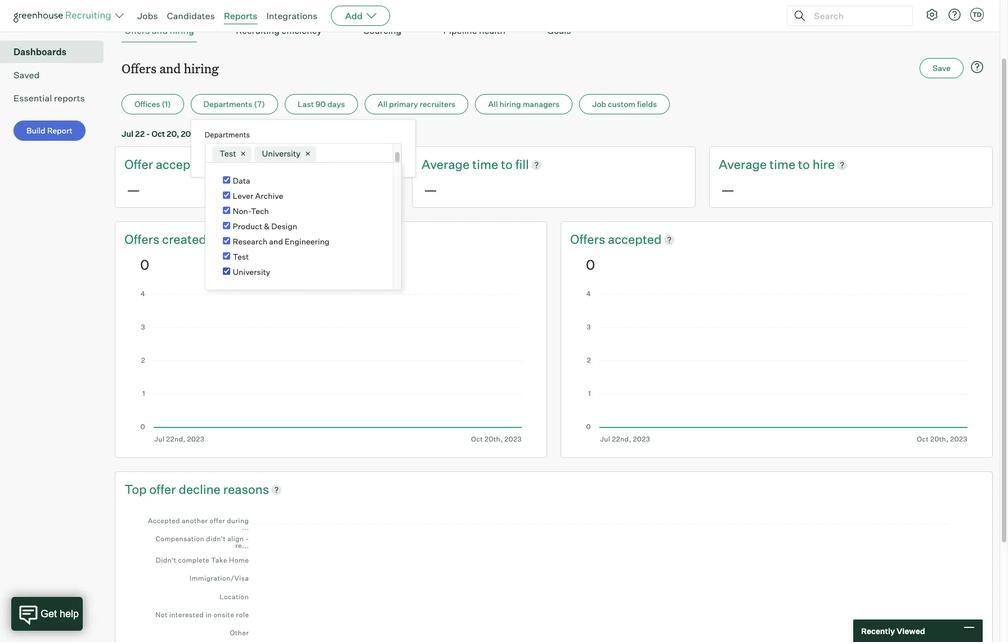 Task type: describe. For each thing, give the bounding box(es) containing it.
recruiting efficiency
[[236, 25, 322, 36]]

non-tech
[[233, 206, 269, 216]]

and inside button
[[152, 25, 168, 36]]

reports
[[224, 10, 258, 21]]

build report
[[26, 126, 72, 135]]

average time to for fill
[[422, 157, 516, 172]]

2 vertical spatial and
[[269, 237, 283, 246]]

build
[[26, 126, 45, 135]]

recruiting
[[236, 25, 280, 36]]

(1)
[[162, 99, 171, 109]]

integrations
[[267, 10, 318, 21]]

offers and hiring inside button
[[124, 25, 194, 36]]

Data checkbox
[[223, 177, 230, 184]]

report
[[47, 126, 72, 135]]

hire link
[[813, 156, 835, 173]]

greenhouse recruiting image
[[14, 9, 115, 23]]

offer acceptance
[[124, 157, 226, 172]]

overview link
[[14, 22, 99, 36]]

reasons
[[223, 481, 269, 497]]

22
[[135, 129, 145, 139]]

essential
[[14, 92, 52, 104]]

all primary recruiters button
[[365, 94, 469, 114]]

hiring inside button
[[170, 25, 194, 36]]

all for all hiring managers
[[488, 99, 498, 109]]

1 vertical spatial hiring
[[184, 60, 219, 77]]

job custom fields
[[593, 99, 657, 109]]

saved link
[[14, 68, 99, 82]]

all primary recruiters
[[378, 99, 456, 109]]

1 vertical spatial university
[[233, 267, 270, 277]]

decline
[[179, 481, 221, 497]]

td
[[973, 11, 982, 19]]

last 90 days
[[298, 99, 345, 109]]

sourcing
[[364, 25, 402, 36]]

all hiring managers
[[488, 99, 560, 109]]

departments (7)
[[204, 99, 265, 109]]

departments for departments (7)
[[204, 99, 252, 109]]

&
[[264, 222, 270, 231]]

offices (1)
[[135, 99, 171, 109]]

design
[[272, 222, 297, 231]]

Lever Archive checkbox
[[223, 192, 230, 199]]

accepted link
[[608, 231, 662, 248]]

essential reports
[[14, 92, 85, 104]]

average time to for hire
[[719, 157, 813, 172]]

1 vertical spatial test
[[233, 252, 249, 262]]

fields
[[638, 99, 657, 109]]

time link for hire
[[770, 156, 799, 173]]

overview
[[14, 23, 53, 34]]

offers and hiring button
[[122, 19, 197, 42]]

1 - from the left
[[146, 129, 150, 139]]

(7)
[[254, 99, 265, 109]]

departments (7) button
[[191, 94, 278, 114]]

hire
[[813, 157, 835, 172]]

reports link
[[224, 10, 258, 21]]

top link
[[124, 481, 149, 498]]

to link for hire
[[799, 156, 813, 173]]

2 jul from the left
[[283, 129, 295, 139]]

compared
[[202, 129, 240, 139]]

Non-Tech checkbox
[[223, 207, 230, 214]]

20,
[[167, 129, 179, 139]]

average for hire
[[719, 157, 767, 172]]

td button
[[971, 8, 984, 21]]

product
[[233, 222, 262, 231]]

days
[[328, 99, 345, 109]]

accepted
[[608, 231, 662, 247]]

viewed
[[897, 626, 926, 636]]

last
[[298, 99, 314, 109]]

0 horizontal spatial to
[[242, 129, 249, 139]]

2 2023 from the left
[[309, 129, 328, 139]]

1 2023 from the left
[[181, 129, 201, 139]]

2 - from the left
[[278, 129, 281, 139]]

average link for fill
[[422, 156, 473, 173]]

oct
[[152, 129, 165, 139]]

created
[[162, 231, 207, 247]]

build report button
[[14, 121, 85, 141]]

all hiring managers button
[[476, 94, 573, 114]]

pipeline health button
[[441, 19, 509, 42]]

goals
[[547, 25, 571, 36]]

reports
[[54, 92, 85, 104]]

candidates
[[167, 10, 215, 21]]

tab list containing offers and hiring
[[122, 19, 987, 42]]

job
[[593, 99, 607, 109]]

save
[[933, 63, 951, 73]]

2 0 from the left
[[586, 256, 595, 273]]

90
[[316, 99, 326, 109]]

essential reports link
[[14, 91, 99, 105]]

candidates link
[[167, 10, 215, 21]]

faq image
[[971, 60, 984, 74]]

rate
[[226, 157, 249, 172]]

sourcing button
[[361, 19, 405, 42]]

health
[[479, 25, 506, 36]]

to link for fill
[[501, 156, 516, 173]]

2 offers link from the left
[[571, 231, 608, 248]]

primary
[[389, 99, 418, 109]]

to for fill
[[501, 157, 513, 172]]

lever
[[233, 191, 254, 201]]

acceptance link
[[156, 156, 226, 173]]

research and engineering
[[233, 237, 330, 246]]



Task type: vqa. For each thing, say whether or not it's contained in the screenshot.
the Deputy
no



Task type: locate. For each thing, give the bounding box(es) containing it.
offers
[[124, 25, 150, 36], [122, 60, 157, 77], [124, 231, 160, 247], [571, 231, 608, 247]]

average link for hire
[[719, 156, 770, 173]]

research
[[233, 237, 268, 246]]

top offer decline
[[124, 481, 223, 497]]

departments left "apr"
[[205, 130, 250, 139]]

offers and hiring up (1)
[[122, 60, 219, 77]]

hiring up departments (7)
[[184, 60, 219, 77]]

0 vertical spatial and
[[152, 25, 168, 36]]

2 vertical spatial hiring
[[500, 99, 521, 109]]

2 all from the left
[[488, 99, 498, 109]]

1 horizontal spatial average link
[[719, 156, 770, 173]]

and up (1)
[[159, 60, 181, 77]]

all for all primary recruiters
[[378, 99, 388, 109]]

offer link
[[149, 481, 179, 498]]

1 horizontal spatial average
[[719, 157, 767, 172]]

— for fill
[[424, 181, 438, 198]]

University checkbox
[[223, 268, 230, 275]]

2 horizontal spatial —
[[721, 181, 735, 198]]

time link left hire link
[[770, 156, 799, 173]]

2 horizontal spatial to
[[799, 157, 810, 172]]

time left fill
[[473, 157, 499, 172]]

apr
[[251, 129, 265, 139]]

all inside button
[[488, 99, 498, 109]]

all inside button
[[378, 99, 388, 109]]

0 vertical spatial offers and hiring
[[124, 25, 194, 36]]

- right the 23
[[278, 129, 281, 139]]

0 horizontal spatial time link
[[473, 156, 501, 173]]

add button
[[331, 6, 390, 26]]

0 vertical spatial hiring
[[170, 25, 194, 36]]

1 horizontal spatial —
[[424, 181, 438, 198]]

hiring left managers
[[500, 99, 521, 109]]

1 average time to from the left
[[422, 157, 516, 172]]

0 horizontal spatial offers link
[[124, 231, 162, 248]]

0 horizontal spatial 2023
[[181, 129, 201, 139]]

efficiency
[[282, 25, 322, 36]]

1 horizontal spatial time
[[770, 157, 796, 172]]

0 horizontal spatial -
[[146, 129, 150, 139]]

saved
[[14, 69, 40, 81]]

1 horizontal spatial -
[[278, 129, 281, 139]]

top
[[124, 481, 147, 497]]

custom
[[608, 99, 636, 109]]

21,
[[297, 129, 307, 139]]

fill
[[516, 157, 529, 172]]

to for hire
[[799, 157, 810, 172]]

0 horizontal spatial all
[[378, 99, 388, 109]]

2 average time to from the left
[[719, 157, 813, 172]]

to link
[[501, 156, 516, 173], [799, 156, 813, 173]]

2 average from the left
[[719, 157, 767, 172]]

tab list
[[122, 19, 987, 42]]

time link for fill
[[473, 156, 501, 173]]

0 horizontal spatial average time to
[[422, 157, 516, 172]]

test down the jul 22 - oct 20, 2023 compared to apr 23 - jul 21, 2023
[[220, 149, 236, 159]]

1 horizontal spatial 0
[[586, 256, 595, 273]]

1 horizontal spatial average time to
[[719, 157, 813, 172]]

offers and hiring
[[124, 25, 194, 36], [122, 60, 219, 77]]

last 90 days button
[[285, 94, 358, 114]]

university down the 23
[[262, 149, 301, 159]]

2 time from the left
[[770, 157, 796, 172]]

hiring inside button
[[500, 99, 521, 109]]

offices (1) button
[[122, 94, 184, 114]]

1 vertical spatial departments
[[205, 130, 250, 139]]

all left primary
[[378, 99, 388, 109]]

tech
[[251, 206, 269, 216]]

jobs link
[[137, 10, 158, 21]]

non-
[[233, 206, 251, 216]]

reasons link
[[223, 481, 269, 498]]

offers created
[[124, 231, 207, 247]]

2 time link from the left
[[770, 156, 799, 173]]

0 vertical spatial university
[[262, 149, 301, 159]]

to left the hire
[[799, 157, 810, 172]]

departments inside button
[[204, 99, 252, 109]]

to
[[242, 129, 249, 139], [501, 157, 513, 172], [799, 157, 810, 172]]

1 — from the left
[[127, 181, 140, 198]]

and down design
[[269, 237, 283, 246]]

acceptance
[[156, 157, 223, 172]]

td button
[[969, 6, 987, 24]]

time link left fill link at the top right of page
[[473, 156, 501, 173]]

1 all from the left
[[378, 99, 388, 109]]

0 horizontal spatial average
[[422, 157, 470, 172]]

university right university checkbox
[[233, 267, 270, 277]]

hiring
[[170, 25, 194, 36], [184, 60, 219, 77], [500, 99, 521, 109]]

jobs
[[137, 10, 158, 21]]

2 — from the left
[[424, 181, 438, 198]]

3 — from the left
[[721, 181, 735, 198]]

offers inside button
[[124, 25, 150, 36]]

goals button
[[545, 19, 574, 42]]

0 vertical spatial test
[[220, 149, 236, 159]]

offer link
[[124, 156, 156, 173]]

managers
[[523, 99, 560, 109]]

archive
[[255, 191, 283, 201]]

time for fill
[[473, 157, 499, 172]]

pipeline
[[443, 25, 477, 36]]

0 horizontal spatial jul
[[122, 129, 134, 139]]

integrations link
[[267, 10, 318, 21]]

departments for departments
[[205, 130, 250, 139]]

1 time link from the left
[[473, 156, 501, 173]]

fill link
[[516, 156, 529, 173]]

offers and hiring down jobs
[[124, 25, 194, 36]]

dashboards link
[[14, 45, 99, 59]]

product & design
[[233, 222, 297, 231]]

1 0 from the left
[[140, 256, 149, 273]]

dashboards
[[14, 46, 67, 58]]

data
[[233, 176, 250, 186]]

rate link
[[226, 156, 249, 173]]

add
[[345, 10, 363, 21]]

1 to link from the left
[[501, 156, 516, 173]]

1 average link from the left
[[422, 156, 473, 173]]

departments up the jul 22 - oct 20, 2023 compared to apr 23 - jul 21, 2023
[[204, 99, 252, 109]]

jul left 22
[[122, 129, 134, 139]]

and down jobs
[[152, 25, 168, 36]]

xychart image
[[140, 291, 522, 443], [586, 291, 968, 443], [140, 509, 968, 642]]

2 to link from the left
[[799, 156, 813, 173]]

jul
[[122, 129, 134, 139], [283, 129, 295, 139]]

2 average link from the left
[[719, 156, 770, 173]]

time left the hire
[[770, 157, 796, 172]]

-
[[146, 129, 150, 139], [278, 129, 281, 139]]

recently viewed
[[862, 626, 926, 636]]

23
[[267, 129, 276, 139]]

save button
[[920, 58, 964, 78]]

1 horizontal spatial all
[[488, 99, 498, 109]]

Research and Engineering checkbox
[[223, 237, 230, 245]]

1 offers link from the left
[[124, 231, 162, 248]]

1 average from the left
[[422, 157, 470, 172]]

Product & Design checkbox
[[223, 222, 230, 229]]

2023 right the 20,
[[181, 129, 201, 139]]

and
[[152, 25, 168, 36], [159, 60, 181, 77], [269, 237, 283, 246]]

1 horizontal spatial jul
[[283, 129, 295, 139]]

- right 22
[[146, 129, 150, 139]]

0 horizontal spatial to link
[[501, 156, 516, 173]]

1 horizontal spatial to link
[[799, 156, 813, 173]]

recently
[[862, 626, 895, 636]]

Search text field
[[812, 8, 903, 24]]

hiring down candidates
[[170, 25, 194, 36]]

time
[[473, 157, 499, 172], [770, 157, 796, 172]]

1 horizontal spatial 2023
[[309, 129, 328, 139]]

all left managers
[[488, 99, 498, 109]]

offer
[[124, 157, 153, 172]]

0 horizontal spatial average link
[[422, 156, 473, 173]]

offices
[[135, 99, 160, 109]]

0 horizontal spatial —
[[127, 181, 140, 198]]

pipeline health
[[443, 25, 506, 36]]

0 horizontal spatial 0
[[140, 256, 149, 273]]

decline link
[[179, 481, 223, 498]]

1 jul from the left
[[122, 129, 134, 139]]

average for fill
[[422, 157, 470, 172]]

time for hire
[[770, 157, 796, 172]]

2023 right 21,
[[309, 129, 328, 139]]

1 vertical spatial offers and hiring
[[122, 60, 219, 77]]

created link
[[162, 231, 207, 248]]

jul 22 - oct 20, 2023 compared to apr 23 - jul 21, 2023
[[122, 129, 328, 139]]

lever archive
[[233, 191, 283, 201]]

to left "apr"
[[242, 129, 249, 139]]

1 horizontal spatial time link
[[770, 156, 799, 173]]

configure image
[[926, 8, 939, 21]]

1 vertical spatial and
[[159, 60, 181, 77]]

— for hire
[[721, 181, 735, 198]]

1 time from the left
[[473, 157, 499, 172]]

to left fill
[[501, 157, 513, 172]]

offer
[[149, 481, 176, 497]]

0 vertical spatial departments
[[204, 99, 252, 109]]

test right the test checkbox
[[233, 252, 249, 262]]

jul left 21,
[[283, 129, 295, 139]]

0 horizontal spatial time
[[473, 157, 499, 172]]

recruiters
[[420, 99, 456, 109]]

Test checkbox
[[223, 253, 230, 260]]

1 horizontal spatial to
[[501, 157, 513, 172]]

time link
[[473, 156, 501, 173], [770, 156, 799, 173]]

1 horizontal spatial offers link
[[571, 231, 608, 248]]



